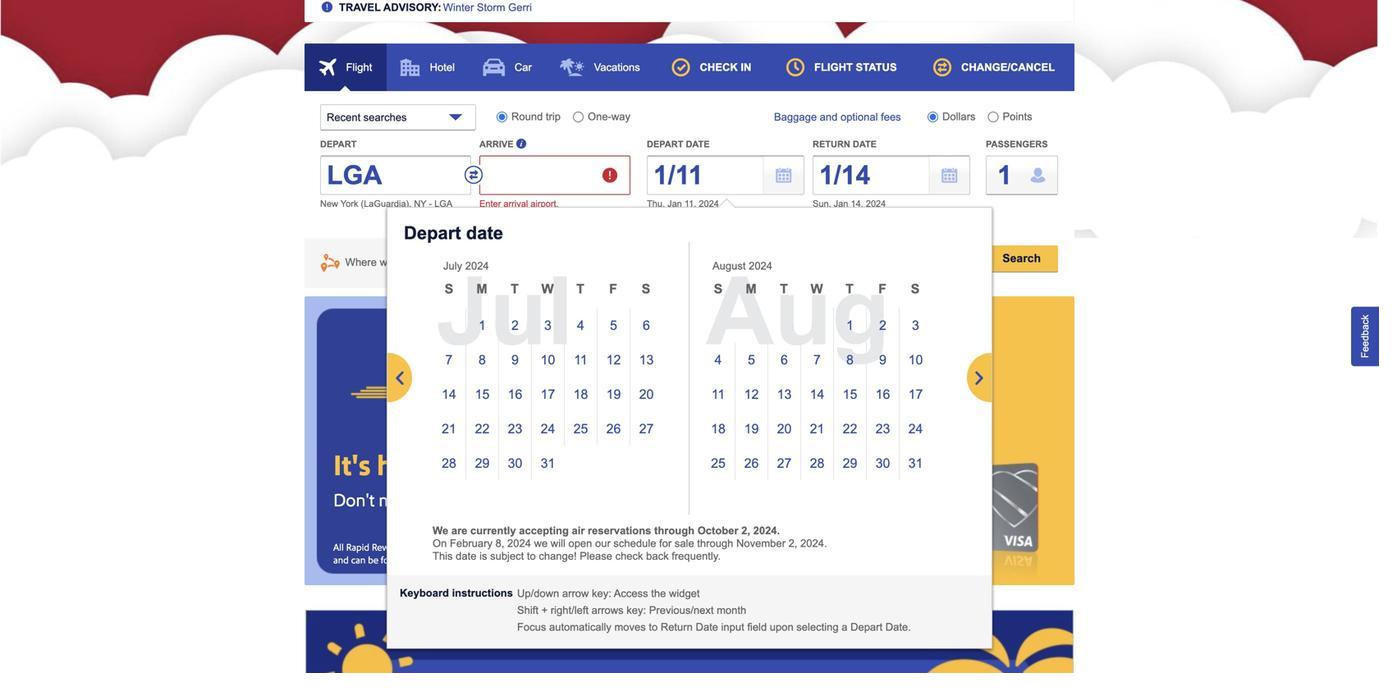 Task type: describe. For each thing, give the bounding box(es) containing it.
upon
[[770, 621, 794, 633]]

w for aug
[[811, 282, 823, 296]]

flight status
[[814, 61, 897, 73]]

return date
[[813, 139, 877, 149]]

Arrive text field
[[479, 156, 631, 195]]

Recent searches text field
[[320, 104, 476, 131]]

lga
[[434, 199, 453, 209]]

depart date
[[404, 223, 503, 243]]

wednesday cell for aug
[[801, 273, 833, 308]]

thu,
[[647, 199, 665, 209]]

please
[[580, 550, 612, 562]]

enter
[[479, 199, 501, 209]]

4 s from the left
[[911, 282, 920, 296]]

one-
[[588, 110, 612, 123]]

car button
[[469, 44, 547, 91]]

arrow
[[562, 587, 589, 600]]

Depart text field
[[320, 156, 471, 195]]

november
[[736, 537, 786, 550]]

thursday cell for jul
[[564, 273, 597, 308]]

automatically
[[549, 621, 612, 633]]

sun,
[[813, 199, 831, 209]]

york
[[341, 199, 358, 209]]

instructions
[[452, 587, 513, 599]]

field
[[747, 621, 767, 633]]

2024 right august
[[749, 260, 773, 272]]

july
[[443, 260, 462, 272]]

we
[[534, 537, 548, 550]]

previous/next
[[649, 604, 714, 617]]

monday cell for jul
[[466, 273, 498, 308]]

our
[[595, 537, 611, 550]]

new york (laguardia), ny - lga
[[320, 199, 453, 209]]

round
[[512, 110, 543, 123]]

date inside keyboard instructions up/down arrow key: access the widget shift + right/left arrows key: previous/next month focus automatically moves to return date input field upon selecting a depart date.
[[696, 621, 718, 633]]

will
[[551, 537, 566, 550]]

saturday cell for jul
[[630, 273, 663, 308]]

july 2024
[[443, 260, 489, 272]]

keyboard instructions up/down arrow key: access the widget shift + right/left arrows key: previous/next month focus automatically moves to return date input field upon selecting a depart date.
[[400, 587, 911, 633]]

1 s from the left
[[445, 282, 453, 296]]

focus
[[517, 621, 546, 633]]

14,
[[851, 199, 864, 209]]

car
[[515, 61, 532, 73]]

change/cancel button
[[914, 44, 1075, 91]]

one-way
[[588, 110, 631, 123]]

points
[[1003, 110, 1033, 123]]

tab list containing flight
[[305, 44, 1075, 110]]

we are currently accepting air reservations through october 2, 2024. on february 8, 2024 we will open our schedule for sale through november 2, 2024. this date is subject to change! please check back frequently.
[[433, 525, 827, 562]]

moves
[[615, 621, 646, 633]]

wednesday cell for jul
[[531, 273, 564, 308]]

reservations
[[588, 525, 651, 537]]

aug
[[706, 259, 890, 365]]

back
[[646, 550, 669, 562]]

right/left
[[551, 604, 589, 617]]

frequently.
[[672, 550, 721, 562]]

1 horizontal spatial key:
[[627, 604, 646, 617]]

round trip
[[512, 110, 561, 123]]

arrows
[[592, 604, 624, 617]]

0 horizontal spatial through
[[654, 525, 695, 537]]

up/down
[[517, 587, 559, 600]]

t for the tuesday cell corresponding to aug
[[780, 282, 788, 296]]

check
[[700, 61, 738, 73]]

2 s from the left
[[642, 282, 651, 296]]

subject
[[490, 550, 524, 562]]

currently
[[470, 525, 516, 537]]

8,
[[496, 537, 504, 550]]

check
[[615, 550, 643, 562]]

travel advisory:
[[339, 1, 441, 14]]

input
[[721, 621, 744, 633]]

depart date
[[647, 139, 710, 149]]

for
[[659, 537, 672, 550]]

flight button
[[305, 44, 387, 91]]

jan for thu,
[[668, 199, 682, 209]]

accepting
[[519, 525, 569, 537]]

sale
[[675, 537, 694, 550]]

2024 right 11,
[[699, 199, 719, 209]]

selecting
[[797, 621, 839, 633]]

way
[[612, 110, 631, 123]]

1 horizontal spatial through
[[697, 537, 734, 550]]

3 s from the left
[[714, 282, 723, 296]]

sun, jan 14, 2024
[[813, 199, 886, 209]]

in
[[741, 61, 752, 73]]

f for aug
[[879, 282, 887, 296]]

a
[[842, 621, 848, 633]]

airport.
[[531, 199, 559, 209]]

f for jul
[[609, 282, 617, 296]]

thu, jan 11, 2024
[[647, 199, 719, 209]]

on
[[433, 537, 447, 550]]

this
[[433, 550, 453, 562]]

widget
[[669, 587, 700, 600]]

t for thursday cell for aug
[[846, 282, 854, 296]]

1 horizontal spatial 2024.
[[801, 537, 827, 550]]

m for jul
[[476, 282, 487, 296]]

travel
[[339, 1, 381, 14]]

+
[[542, 604, 548, 617]]

sunday cell for jul
[[433, 273, 466, 308]]

arrival
[[504, 199, 528, 209]]

trip
[[546, 110, 561, 123]]

monday cell for aug
[[735, 273, 768, 308]]



Task type: locate. For each thing, give the bounding box(es) containing it.
key: down access
[[627, 604, 646, 617]]

date for depart date
[[466, 223, 503, 243]]

1 tuesday cell from the left
[[498, 273, 531, 308]]

new
[[320, 199, 338, 209]]

-
[[429, 199, 432, 209]]

date
[[853, 139, 877, 149], [466, 223, 503, 243], [456, 550, 477, 562]]

0 horizontal spatial w
[[541, 282, 554, 296]]

key: up arrows
[[592, 587, 612, 600]]

2024
[[699, 199, 719, 209], [866, 199, 886, 209], [465, 260, 489, 272], [749, 260, 773, 272], [507, 537, 531, 550]]

1 friday cell from the left
[[597, 273, 630, 308]]

jan left 14,
[[834, 199, 848, 209]]

2 w from the left
[[811, 282, 823, 296]]

to down we
[[527, 550, 536, 562]]

0 horizontal spatial 2024.
[[753, 525, 780, 537]]

0 horizontal spatial sunday cell
[[433, 273, 466, 308]]

2024 up subject
[[507, 537, 531, 550]]

depart up new
[[320, 139, 357, 149]]

w
[[541, 282, 554, 296], [811, 282, 823, 296]]

t for thursday cell related to jul
[[576, 282, 584, 296]]

keyboard
[[400, 587, 449, 599]]

return inside keyboard instructions up/down arrow key: access the widget shift + right/left arrows key: previous/next month focus automatically moves to return date input field upon selecting a depart date.
[[661, 621, 693, 633]]

2 tuesday cell from the left
[[768, 273, 801, 308]]

friday cell for aug
[[866, 273, 899, 308]]

depart up the thu,
[[647, 139, 683, 149]]

tuesday cell for aug
[[768, 273, 801, 308]]

1 horizontal spatial saturday cell
[[899, 273, 932, 308]]

depart for depart
[[320, 139, 357, 149]]

None radio
[[497, 112, 507, 122], [928, 112, 938, 122], [988, 112, 999, 122], [497, 112, 507, 122], [928, 112, 938, 122], [988, 112, 999, 122]]

0 horizontal spatial flight
[[346, 61, 372, 73]]

t for the tuesday cell related to jul
[[511, 282, 519, 296]]

key:
[[592, 587, 612, 600], [627, 604, 646, 617]]

2 flight from the left
[[814, 61, 853, 73]]

2, right november
[[789, 537, 798, 550]]

1 horizontal spatial flight
[[814, 61, 853, 73]]

1 t from the left
[[511, 282, 519, 296]]

0 horizontal spatial return
[[661, 621, 693, 633]]

2 m from the left
[[746, 282, 757, 296]]

ny
[[414, 199, 426, 209]]

1 vertical spatial key:
[[627, 604, 646, 617]]

2 saturday cell from the left
[[899, 273, 932, 308]]

1 horizontal spatial tuesday cell
[[768, 273, 801, 308]]

0 horizontal spatial monday cell
[[466, 273, 498, 308]]

flight down travel
[[346, 61, 372, 73]]

2024 inside we are currently accepting air reservations through october 2, 2024. on february 8, 2024 we will open our schedule for sale through november 2, 2024. this date is subject to change! please check back frequently.
[[507, 537, 531, 550]]

1 wednesday cell from the left
[[531, 273, 564, 308]]

depart right a
[[851, 621, 883, 633]]

2, up november
[[742, 525, 750, 537]]

to inside keyboard instructions up/down arrow key: access the widget shift + right/left arrows key: previous/next month focus automatically moves to return date input field upon selecting a depart date.
[[649, 621, 658, 633]]

2 t from the left
[[576, 282, 584, 296]]

to
[[527, 550, 536, 562], [649, 621, 658, 633]]

jan left 11,
[[668, 199, 682, 209]]

date.
[[886, 621, 911, 633]]

2 thursday cell from the left
[[833, 273, 866, 308]]

hotel button
[[387, 44, 469, 91]]

1 flight from the left
[[346, 61, 372, 73]]

1 w from the left
[[541, 282, 554, 296]]

return down previous/next
[[661, 621, 693, 633]]

0 horizontal spatial saturday cell
[[630, 273, 663, 308]]

access
[[614, 587, 648, 600]]

date up return date in mm/dd/yyyy format, valid dates from jan 11, 2024 to oct 2, 2024. to use a date picker press the down arrow. text field at top
[[853, 139, 877, 149]]

through
[[654, 525, 695, 537], [697, 537, 734, 550]]

3 t from the left
[[780, 282, 788, 296]]

through down october
[[697, 537, 734, 550]]

1 vertical spatial to
[[649, 621, 658, 633]]

date for return date
[[853, 139, 877, 149]]

m down august 2024
[[746, 282, 757, 296]]

2024 right 14,
[[866, 199, 886, 209]]

check in button
[[654, 44, 770, 91]]

2 monday cell from the left
[[735, 273, 768, 308]]

date up depart date in mm/dd/yyyy format, valid dates from jan 10, 2024 to oct 2, 2024. to use a date picker press the down arrow. text box
[[686, 139, 710, 149]]

1 thursday cell from the left
[[564, 273, 597, 308]]

wednesday cell
[[531, 273, 564, 308], [801, 273, 833, 308]]

m for aug
[[746, 282, 757, 296]]

through up for
[[654, 525, 695, 537]]

(laguardia),
[[361, 199, 412, 209]]

flight left status at top right
[[814, 61, 853, 73]]

air
[[572, 525, 585, 537]]

1 horizontal spatial jan
[[834, 199, 848, 209]]

2 friday cell from the left
[[866, 273, 899, 308]]

2 f from the left
[[879, 282, 887, 296]]

the
[[651, 587, 666, 600]]

0 vertical spatial to
[[527, 550, 536, 562]]

1 horizontal spatial m
[[746, 282, 757, 296]]

depart inside keyboard instructions up/down arrow key: access the widget shift + right/left arrows key: previous/next month focus automatically moves to return date input field upon selecting a depart date.
[[851, 621, 883, 633]]

arrive
[[479, 139, 514, 149]]

2 jan from the left
[[834, 199, 848, 209]]

0 vertical spatial return
[[813, 139, 850, 149]]

2024.
[[753, 525, 780, 537], [801, 537, 827, 550]]

0 horizontal spatial tuesday cell
[[498, 273, 531, 308]]

date down february
[[456, 550, 477, 562]]

s
[[445, 282, 453, 296], [642, 282, 651, 296], [714, 282, 723, 296], [911, 282, 920, 296]]

2024 right july
[[465, 260, 489, 272]]

1 monday cell from the left
[[466, 273, 498, 308]]

is
[[480, 550, 487, 562]]

0 vertical spatial date
[[686, 139, 710, 149]]

0 horizontal spatial key:
[[592, 587, 612, 600]]

monday cell down july 2024
[[466, 273, 498, 308]]

flight
[[346, 61, 372, 73], [814, 61, 853, 73]]

tuesday cell for jul
[[498, 273, 531, 308]]

0 horizontal spatial to
[[527, 550, 536, 562]]

jan
[[668, 199, 682, 209], [834, 199, 848, 209]]

to inside we are currently accepting air reservations through october 2, 2024. on february 8, 2024 we will open our schedule for sale through november 2, 2024. this date is subject to change! please check back frequently.
[[527, 550, 536, 562]]

change!
[[539, 550, 577, 562]]

0 horizontal spatial thursday cell
[[564, 273, 597, 308]]

advisory:
[[383, 1, 441, 14]]

monday cell
[[466, 273, 498, 308], [735, 273, 768, 308]]

1 horizontal spatial friday cell
[[866, 273, 899, 308]]

w for jul
[[541, 282, 554, 296]]

depart for depart date
[[404, 223, 461, 243]]

2 vertical spatial date
[[456, 550, 477, 562]]

saturday cell for aug
[[899, 273, 932, 308]]

friday cell for jul
[[597, 273, 630, 308]]

2024. up november
[[753, 525, 780, 537]]

1 horizontal spatial w
[[811, 282, 823, 296]]

1 saturday cell from the left
[[630, 273, 663, 308]]

schedule
[[614, 537, 656, 550]]

flight for flight
[[346, 61, 372, 73]]

february
[[450, 537, 493, 550]]

11,
[[685, 199, 697, 209]]

date left input on the right of page
[[696, 621, 718, 633]]

m
[[476, 282, 487, 296], [746, 282, 757, 296]]

1 jan from the left
[[668, 199, 682, 209]]

to right the moves
[[649, 621, 658, 633]]

0 horizontal spatial jan
[[668, 199, 682, 209]]

1 horizontal spatial sunday cell
[[702, 273, 735, 308]]

1 horizontal spatial thursday cell
[[833, 273, 866, 308]]

Return date in mm/dd/yyyy format, valid dates from Jan 11, 2024 to Oct 2, 2024. To use a date picker press the down arrow. text field
[[813, 156, 970, 195]]

tuesday cell
[[498, 273, 531, 308], [768, 273, 801, 308]]

0 horizontal spatial wednesday cell
[[531, 273, 564, 308]]

1 horizontal spatial monday cell
[[735, 273, 768, 308]]

change/cancel
[[961, 61, 1055, 73]]

0 horizontal spatial 2,
[[742, 525, 750, 537]]

0 horizontal spatial m
[[476, 282, 487, 296]]

monday cell down august 2024
[[735, 273, 768, 308]]

jan for sun,
[[834, 199, 848, 209]]

hotel
[[430, 61, 455, 73]]

1 horizontal spatial to
[[649, 621, 658, 633]]

0 vertical spatial key:
[[592, 587, 612, 600]]

month
[[717, 604, 747, 617]]

1 f from the left
[[609, 282, 617, 296]]

thursday cell
[[564, 273, 597, 308], [833, 273, 866, 308]]

1 sunday cell from the left
[[433, 273, 466, 308]]

august
[[713, 260, 746, 272]]

Passengers count. Opens flyout. text field
[[986, 156, 1058, 195]]

thursday cell for aug
[[833, 273, 866, 308]]

status
[[856, 61, 897, 73]]

1 vertical spatial return
[[661, 621, 693, 633]]

dollars
[[943, 110, 976, 123]]

2 sunday cell from the left
[[702, 273, 735, 308]]

august 2024
[[713, 260, 773, 272]]

1 vertical spatial date
[[466, 223, 503, 243]]

jul
[[437, 259, 573, 365]]

friday cell
[[597, 273, 630, 308], [866, 273, 899, 308]]

passengers
[[986, 139, 1048, 149]]

1 horizontal spatial f
[[879, 282, 887, 296]]

1 vertical spatial date
[[696, 621, 718, 633]]

sunday cell down july
[[433, 273, 466, 308]]

return
[[813, 139, 850, 149], [661, 621, 693, 633]]

date inside we are currently accepting air reservations through october 2, 2024. on february 8, 2024 we will open our schedule for sale through november 2, 2024. this date is subject to change! please check back frequently.
[[456, 550, 477, 562]]

Depart Date in mm/dd/yyyy format, valid dates from Jan 10, 2024 to Oct 2, 2024. To use a date picker press the down arrow. text field
[[647, 156, 805, 195]]

sunday cell for aug
[[702, 273, 735, 308]]

open
[[569, 537, 592, 550]]

vacations
[[594, 61, 640, 73]]

saturday cell
[[630, 273, 663, 308], [899, 273, 932, 308]]

depart
[[320, 139, 357, 149], [647, 139, 683, 149], [404, 223, 461, 243], [851, 621, 883, 633]]

return up the sun,
[[813, 139, 850, 149]]

tab list
[[305, 44, 1075, 110]]

1 horizontal spatial return
[[813, 139, 850, 149]]

enter arrival airport.
[[479, 199, 559, 209]]

october
[[698, 525, 739, 537]]

depart down -
[[404, 223, 461, 243]]

0 vertical spatial date
[[853, 139, 877, 149]]

flight status button
[[770, 44, 914, 91]]

2 wednesday cell from the left
[[801, 273, 833, 308]]

are
[[451, 525, 467, 537]]

2024. right november
[[801, 537, 827, 550]]

1 horizontal spatial wednesday cell
[[801, 273, 833, 308]]

4 t from the left
[[846, 282, 854, 296]]

0 horizontal spatial f
[[609, 282, 617, 296]]

m down july 2024
[[476, 282, 487, 296]]

1 horizontal spatial 2,
[[789, 537, 798, 550]]

1 m from the left
[[476, 282, 487, 296]]

sunday cell
[[433, 273, 466, 308], [702, 273, 735, 308]]

depart for depart date
[[647, 139, 683, 149]]

flight for flight status
[[814, 61, 853, 73]]

None radio
[[573, 112, 584, 122]]

shift
[[517, 604, 539, 617]]

check in
[[700, 61, 752, 73]]

vacations button
[[547, 44, 654, 91]]

sunday cell down august
[[702, 273, 735, 308]]

0 horizontal spatial friday cell
[[597, 273, 630, 308]]

2,
[[742, 525, 750, 537], [789, 537, 798, 550]]

date down enter
[[466, 223, 503, 243]]



Task type: vqa. For each thing, say whether or not it's contained in the screenshot.
widget
yes



